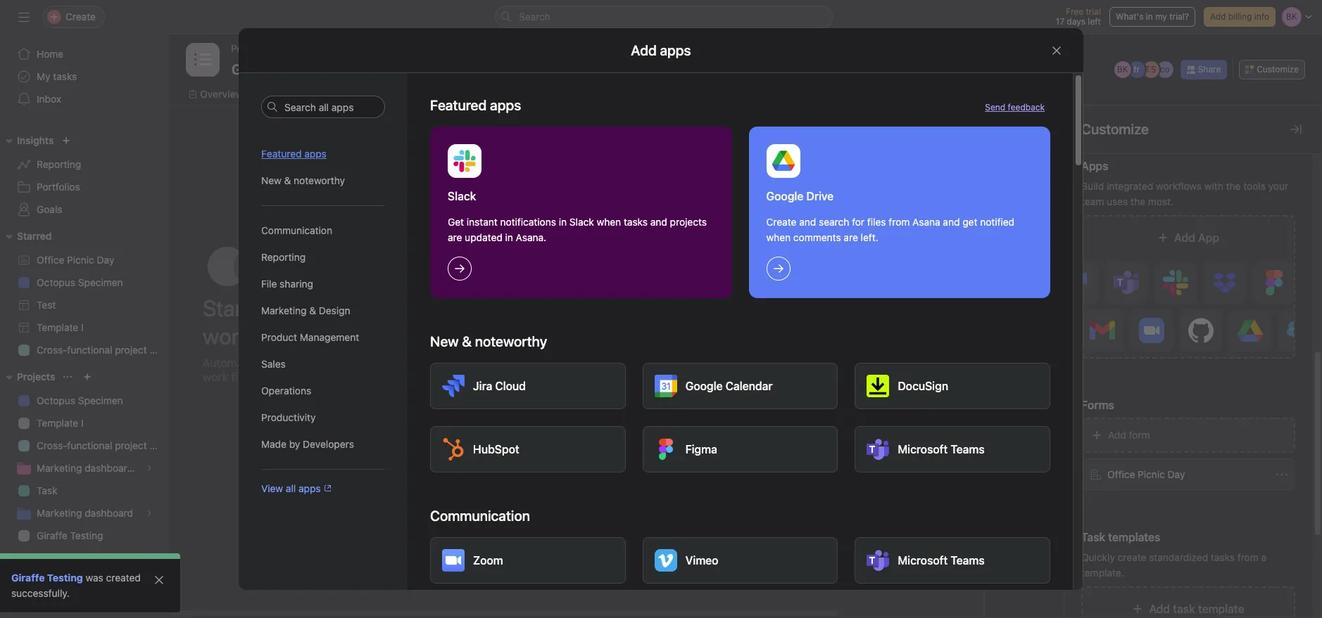 Task type: locate. For each thing, give the bounding box(es) containing it.
2 cross- from the top
[[37, 440, 67, 452]]

apps right all
[[299, 483, 321, 495]]

1 vertical spatial the
[[1131, 196, 1145, 208]]

2 vertical spatial your
[[256, 357, 280, 369]]

are inside get instant notifications in slack when tasks and projects are updated in asana.
[[448, 232, 462, 244]]

customize down info
[[1257, 64, 1299, 75]]

new inside button
[[261, 175, 281, 187]]

2 octopus from the top
[[37, 395, 75, 407]]

1 vertical spatial cross-functional project plan
[[37, 440, 169, 452]]

days
[[1067, 16, 1086, 27]]

task for task
[[37, 485, 57, 497]]

1 horizontal spatial picnic
[[1138, 469, 1165, 481]]

1 vertical spatial communication
[[430, 508, 530, 525]]

template down "projects" in the bottom of the page
[[37, 417, 78, 429]]

0 vertical spatial microsoft teams image
[[867, 439, 889, 461]]

& down featured
[[284, 175, 291, 187]]

1 vertical spatial microsoft teams
[[898, 555, 985, 567]]

list image
[[194, 51, 211, 68]]

office down starred
[[37, 254, 64, 266]]

0 vertical spatial octopus
[[37, 277, 75, 289]]

tasks inside 'my tasks' link
[[53, 70, 77, 82]]

& for design
[[309, 305, 316, 317]]

cross- inside starred element
[[37, 344, 67, 356]]

marketing inside 'link'
[[37, 463, 82, 475]]

2 specimen from the top
[[78, 395, 123, 407]]

office
[[37, 254, 64, 266], [1107, 469, 1135, 481]]

close image
[[153, 575, 165, 586]]

hide sidebar image
[[18, 11, 30, 23]]

and inside start building your workflow in two minutes automate your team's process and keep work flowing.
[[365, 357, 385, 369]]

1 template i from the top
[[37, 322, 84, 334]]

portfolios link up list link in the top left of the page
[[231, 41, 274, 56]]

my inside teams element
[[37, 581, 50, 593]]

my workspace
[[37, 581, 102, 593]]

0 horizontal spatial &
[[284, 175, 291, 187]]

keep
[[388, 357, 413, 369]]

octopus specimen down "projects" in the bottom of the page
[[37, 395, 123, 407]]

my inside global element
[[37, 70, 50, 82]]

microsoft teams image
[[867, 439, 889, 461], [867, 550, 889, 572]]

1 cross- from the top
[[37, 344, 67, 356]]

team
[[1081, 196, 1104, 208]]

tasks left move
[[828, 350, 849, 361]]

day for office picnic day link
[[97, 254, 114, 266]]

0 vertical spatial marketing
[[261, 305, 307, 317]]

starred
[[17, 230, 52, 242]]

customize up apps
[[1081, 121, 1149, 137]]

2 my from the top
[[37, 581, 50, 593]]

1 vertical spatial cross-functional project plan link
[[8, 435, 169, 458]]

0 vertical spatial testing
[[70, 530, 103, 542]]

search
[[819, 216, 849, 228]]

from left a on the bottom of page
[[1238, 552, 1259, 564]]

giraffe testing inside projects element
[[37, 530, 103, 542]]

portfolios link inside insights element
[[8, 176, 161, 199]]

should
[[961, 350, 988, 361]]

google drive image
[[772, 150, 795, 172]]

picnic
[[67, 254, 94, 266], [1138, 469, 1165, 481]]

task for task templates
[[1015, 447, 1033, 458]]

insights element
[[0, 128, 169, 224]]

untitled
[[799, 285, 841, 297]]

add form button
[[1081, 418, 1295, 453]]

project down test link
[[115, 344, 147, 356]]

template i inside projects element
[[37, 417, 84, 429]]

office picnic day inside "office picnic day" button
[[1107, 469, 1185, 481]]

template i link up marketing dashboards
[[8, 413, 161, 435]]

specimen inside projects element
[[78, 395, 123, 407]]

task down marketing dashboards 'link'
[[37, 485, 57, 497]]

your down product
[[256, 357, 280, 369]]

cross-functional project plan up dashboards
[[37, 440, 169, 452]]

move
[[852, 350, 874, 361]]

portfolios link up "goals"
[[8, 176, 161, 199]]

apps up noteworthy
[[304, 148, 327, 160]]

projects element
[[0, 365, 169, 551]]

&
[[284, 175, 291, 187], [309, 305, 316, 317]]

add for add collaborators
[[826, 438, 844, 450]]

0 vertical spatial cross-functional project plan
[[37, 344, 169, 356]]

0 vertical spatial giraffe testing
[[37, 530, 103, 542]]

timeline link
[[361, 87, 412, 102]]

productivity
[[261, 412, 316, 424]]

1 vertical spatial to
[[876, 350, 884, 361]]

are down get
[[448, 232, 462, 244]]

1 vertical spatial day
[[1168, 469, 1185, 481]]

files
[[867, 216, 886, 228]]

new
[[261, 175, 281, 187], [430, 334, 459, 350]]

template i inside starred element
[[37, 322, 84, 334]]

reporting up file sharing
[[261, 251, 306, 263]]

add left form
[[1108, 429, 1126, 441]]

0 vertical spatial office picnic day
[[37, 254, 114, 266]]

apps inside button
[[304, 148, 327, 160]]

octopus specimen inside starred element
[[37, 277, 123, 289]]

i inside starred element
[[81, 322, 84, 334]]

template i link
[[8, 317, 161, 339], [8, 413, 161, 435]]

add apps
[[631, 42, 691, 58]]

1 vertical spatial template i
[[37, 417, 84, 429]]

1 horizontal spatial customize
[[1257, 64, 1299, 75]]

0 horizontal spatial picnic
[[67, 254, 94, 266]]

slack right notifications at the top of the page
[[569, 216, 594, 228]]

0 horizontal spatial from
[[889, 216, 910, 228]]

None text field
[[228, 56, 327, 82]]

in left my
[[1146, 11, 1153, 22]]

reporting
[[37, 158, 81, 170], [261, 251, 306, 263]]

octopus inside projects element
[[37, 395, 75, 407]]

are down for
[[844, 232, 858, 244]]

most.
[[1148, 196, 1174, 208]]

1 horizontal spatial your
[[337, 295, 379, 321]]

and
[[650, 216, 667, 228], [799, 216, 816, 228], [943, 216, 960, 228], [365, 357, 385, 369]]

day inside starred element
[[97, 254, 114, 266]]

0 vertical spatial customize
[[1257, 64, 1299, 75]]

in right notifications at the top of the page
[[559, 216, 567, 228]]

picnic inside starred element
[[67, 254, 94, 266]]

0 vertical spatial plan
[[150, 344, 169, 356]]

asana
[[913, 216, 940, 228]]

0 vertical spatial your
[[1268, 180, 1289, 192]]

view
[[261, 483, 283, 495]]

0 vertical spatial reporting
[[37, 158, 81, 170]]

1 i from the top
[[81, 322, 84, 334]]

1 vertical spatial picnic
[[1138, 469, 1165, 481]]

being
[[620, 260, 655, 276]]

2 vertical spatial marketing
[[37, 508, 82, 520]]

template
[[37, 322, 78, 334], [37, 417, 78, 429]]

when inside get instant notifications in slack when tasks and projects are updated in asana.
[[597, 216, 621, 228]]

my workspace link
[[8, 576, 161, 598]]

2 template from the top
[[37, 417, 78, 429]]

& left design
[[309, 305, 316, 317]]

workflow
[[510, 88, 554, 100]]

0 vertical spatial specimen
[[78, 277, 123, 289]]

are right how
[[559, 260, 579, 276]]

2 template i from the top
[[37, 417, 84, 429]]

1 horizontal spatial when
[[766, 232, 791, 244]]

2 octopus specimen from the top
[[37, 395, 123, 407]]

1 vertical spatial specimen
[[78, 395, 123, 407]]

2 microsoft teams button from the top
[[855, 538, 1050, 584]]

0 vertical spatial octopus specimen
[[37, 277, 123, 289]]

to inside the when tasks move to this section, what should happen automatically?
[[876, 350, 884, 361]]

send feedback
[[985, 102, 1045, 113]]

communication up zoom on the left
[[430, 508, 530, 525]]

octopus down "projects" in the bottom of the page
[[37, 395, 75, 407]]

0 vertical spatial microsoft teams button
[[855, 427, 1050, 473]]

microsoft teams for second microsoft teams button from the top
[[898, 555, 985, 567]]

microsoft teams image for second microsoft teams button from the top
[[867, 550, 889, 572]]

the right the "with"
[[1226, 180, 1241, 192]]

1 horizontal spatial new
[[430, 334, 459, 350]]

build integrated workflows with the tools your team uses the most.
[[1081, 180, 1289, 208]]

tasks up being at the top left
[[624, 216, 648, 228]]

quickly create standardized tasks from a template.
[[1081, 552, 1267, 579]]

functional inside projects element
[[67, 440, 112, 452]]

new up jira cloud image
[[430, 334, 459, 350]]

1 vertical spatial template
[[37, 417, 78, 429]]

when inside create and search for files from asana and get notified when comments are left.
[[766, 232, 791, 244]]

new down featured
[[261, 175, 281, 187]]

my up inbox
[[37, 70, 50, 82]]

new for new & noteworthy
[[430, 334, 459, 350]]

to left this
[[876, 350, 884, 361]]

cross-functional project plan down test link
[[37, 344, 169, 356]]

1 horizontal spatial portfolios
[[231, 42, 274, 54]]

customize
[[1257, 64, 1299, 75], [1081, 121, 1149, 137]]

giraffe testing link up the successfully.
[[11, 572, 83, 584]]

1 horizontal spatial reporting
[[261, 251, 306, 263]]

tasks inside the when tasks move to this section, what should happen automatically?
[[828, 350, 849, 361]]

0 vertical spatial new
[[261, 175, 281, 187]]

template i down test
[[37, 322, 84, 334]]

project inside starred element
[[115, 344, 147, 356]]

2 template i link from the top
[[8, 413, 161, 435]]

0 vertical spatial cross-functional project plan link
[[8, 339, 169, 362]]

1 vertical spatial microsoft teams image
[[867, 550, 889, 572]]

marketing & design
[[261, 305, 350, 317]]

1 horizontal spatial to
[[876, 350, 884, 361]]

teams element
[[0, 551, 169, 601]]

1 vertical spatial functional
[[67, 440, 112, 452]]

0 vertical spatial forms
[[512, 362, 537, 372]]

1 vertical spatial new
[[430, 334, 459, 350]]

day inside button
[[1168, 469, 1185, 481]]

office inside starred element
[[37, 254, 64, 266]]

0 vertical spatial template i link
[[8, 317, 161, 339]]

to inside how are tasks being added to this project?
[[702, 260, 715, 276]]

functional for 1st the cross-functional project plan link from the bottom
[[67, 440, 112, 452]]

0 vertical spatial template
[[37, 322, 78, 334]]

project for 1st the cross-functional project plan link from the bottom
[[115, 440, 147, 452]]

plan
[[150, 344, 169, 356], [150, 440, 169, 452]]

giraffe testing link down marketing dashboard
[[8, 525, 161, 548]]

slack up get
[[448, 190, 476, 203]]

portfolios up list link in the top left of the page
[[231, 42, 274, 54]]

info
[[1254, 11, 1269, 22]]

reporting down insights
[[37, 158, 81, 170]]

0 vertical spatial &
[[284, 175, 291, 187]]

0 vertical spatial picnic
[[67, 254, 94, 266]]

marketing down file sharing
[[261, 305, 307, 317]]

octopus specimen down office picnic day link
[[37, 277, 123, 289]]

0 vertical spatial office
[[37, 254, 64, 266]]

task inside task templates
[[1015, 447, 1033, 458]]

marketing dashboard link
[[8, 503, 161, 525]]

add app
[[1174, 232, 1219, 244]]

plan inside projects element
[[150, 440, 169, 452]]

office down add form
[[1107, 469, 1135, 481]]

1 octopus from the top
[[37, 277, 75, 289]]

1 vertical spatial i
[[81, 417, 84, 429]]

cross- up marketing dashboards 'link'
[[37, 440, 67, 452]]

2 microsoft teams from the top
[[898, 555, 985, 567]]

in down marketing & design
[[295, 323, 313, 350]]

trial
[[1086, 6, 1101, 17]]

2 cross-functional project plan link from the top
[[8, 435, 169, 458]]

the down integrated
[[1131, 196, 1145, 208]]

giraffe testing up the successfully.
[[11, 572, 83, 584]]

operations
[[261, 385, 311, 397]]

and left keep
[[365, 357, 385, 369]]

1 vertical spatial office
[[1107, 469, 1135, 481]]

add left task
[[1149, 603, 1170, 616]]

1 microsoft teams image from the top
[[867, 439, 889, 461]]

file sharing
[[261, 278, 313, 290]]

assignee
[[844, 395, 884, 407]]

cross-functional project plan link up marketing dashboards
[[8, 435, 169, 458]]

i
[[81, 322, 84, 334], [81, 417, 84, 429]]

template i link inside starred element
[[8, 317, 161, 339]]

template i for "template i" "link" in starred element
[[37, 322, 84, 334]]

set assignee
[[826, 395, 884, 407]]

add left collaborators
[[826, 438, 844, 450]]

1 plan from the top
[[150, 344, 169, 356]]

docusign
[[898, 380, 948, 393]]

portfolios up "goals"
[[37, 181, 80, 193]]

0 horizontal spatial day
[[97, 254, 114, 266]]

day
[[97, 254, 114, 266], [1168, 469, 1185, 481]]

file sharing button
[[261, 271, 385, 298]]

marketing for marketing dashboards
[[37, 463, 82, 475]]

octopus specimen inside projects element
[[37, 395, 123, 407]]

Search all apps text field
[[261, 96, 385, 118]]

1 vertical spatial apps
[[299, 483, 321, 495]]

are inside how are tasks being added to this project?
[[559, 260, 579, 276]]

updated
[[465, 232, 503, 244]]

0 vertical spatial octopus specimen link
[[8, 272, 161, 294]]

tasks left a on the bottom of page
[[1211, 552, 1235, 564]]

cross-functional project plan link down test link
[[8, 339, 169, 362]]

this project?
[[582, 280, 660, 296]]

project up dashboards
[[115, 440, 147, 452]]

task up templates
[[1015, 447, 1033, 458]]

0 horizontal spatial when
[[597, 216, 621, 228]]

office picnic day down form
[[1107, 469, 1185, 481]]

1 horizontal spatial office
[[1107, 469, 1135, 481]]

2 functional from the top
[[67, 440, 112, 452]]

0 horizontal spatial portfolios
[[37, 181, 80, 193]]

marketing down task 'link'
[[37, 508, 82, 520]]

giraffe testing down marketing dashboard link
[[37, 530, 103, 542]]

specimen up dashboards
[[78, 395, 123, 407]]

from inside quickly create standardized tasks from a template.
[[1238, 552, 1259, 564]]

task inside 'link'
[[37, 485, 57, 497]]

picnic for office picnic day link
[[67, 254, 94, 266]]

form
[[1129, 429, 1150, 441]]

slack image
[[453, 150, 476, 172]]

global element
[[0, 34, 169, 119]]

1 horizontal spatial &
[[309, 305, 316, 317]]

0 vertical spatial communication
[[261, 225, 332, 237]]

office picnic day up test link
[[37, 254, 114, 266]]

picnic up test link
[[67, 254, 94, 266]]

1 vertical spatial giraffe
[[11, 572, 45, 584]]

when up being at the top left
[[597, 216, 621, 228]]

day down add form button on the right of page
[[1168, 469, 1185, 481]]

template down test
[[37, 322, 78, 334]]

cross-functional project plan inside projects element
[[37, 440, 169, 452]]

1 specimen from the top
[[78, 277, 123, 289]]

reporting button
[[261, 244, 385, 271]]

0 vertical spatial day
[[97, 254, 114, 266]]

1 octopus specimen from the top
[[37, 277, 123, 289]]

left.
[[861, 232, 878, 244]]

tasks
[[53, 70, 77, 82], [624, 216, 648, 228], [583, 260, 616, 276], [828, 350, 849, 361], [1211, 552, 1235, 564]]

giraffe up team
[[37, 530, 67, 542]]

your inside build integrated workflows with the tools your team uses the most.
[[1268, 180, 1289, 192]]

communication inside button
[[261, 225, 332, 237]]

in
[[1146, 11, 1153, 22], [559, 216, 567, 228], [505, 232, 513, 244], [295, 323, 313, 350]]

team button
[[0, 555, 42, 572]]

picnic for "office picnic day" button
[[1138, 469, 1165, 481]]

template i up marketing dashboards 'link'
[[37, 417, 84, 429]]

for
[[852, 216, 865, 228]]

template i link down test
[[8, 317, 161, 339]]

office picnic day for "office picnic day" button
[[1107, 469, 1185, 481]]

docusign image
[[867, 375, 889, 398]]

1 vertical spatial customize
[[1081, 121, 1149, 137]]

0 horizontal spatial new
[[261, 175, 281, 187]]

and left the projects
[[650, 216, 667, 228]]

2 plan from the top
[[150, 440, 169, 452]]

add billing info button
[[1204, 7, 1276, 27]]

your
[[1268, 180, 1289, 192], [337, 295, 379, 321], [256, 357, 280, 369]]

1 vertical spatial microsoft teams button
[[855, 538, 1050, 584]]

zoom image
[[442, 550, 465, 572]]

picnic down form
[[1138, 469, 1165, 481]]

functional inside starred element
[[67, 344, 112, 356]]

marketing up task 'link'
[[37, 463, 82, 475]]

octopus specimen link
[[8, 272, 161, 294], [8, 390, 161, 413]]

1 horizontal spatial portfolios link
[[231, 41, 274, 56]]

my up invite
[[37, 581, 50, 593]]

1 template i link from the top
[[8, 317, 161, 339]]

docusign button
[[855, 363, 1050, 410]]

2 cross-functional project plan from the top
[[37, 440, 169, 452]]

2 project from the top
[[115, 440, 147, 452]]

2 microsoft teams image from the top
[[867, 550, 889, 572]]

what's
[[1116, 11, 1144, 22]]

from right files
[[889, 216, 910, 228]]

cross- up "projects" in the bottom of the page
[[37, 344, 67, 356]]

forms up jira cloud
[[512, 362, 537, 372]]

0 horizontal spatial forms
[[512, 362, 537, 372]]

octopus specimen link down "projects" in the bottom of the page
[[8, 390, 161, 413]]

1 horizontal spatial slack
[[569, 216, 594, 228]]

tasks down home
[[53, 70, 77, 82]]

projects
[[670, 216, 707, 228]]

office picnic day
[[37, 254, 114, 266], [1107, 469, 1185, 481]]

and left get
[[943, 216, 960, 228]]

0 vertical spatial apps
[[304, 148, 327, 160]]

plan inside starred element
[[150, 344, 169, 356]]

2 i from the top
[[81, 417, 84, 429]]

giraffe down team
[[11, 572, 45, 584]]

and up comments
[[799, 216, 816, 228]]

0 vertical spatial i
[[81, 322, 84, 334]]

quickly
[[1081, 552, 1115, 564]]

google calendar image
[[655, 375, 677, 398]]

send
[[985, 102, 1006, 113]]

figma button
[[643, 427, 838, 473]]

tasks up this project?
[[583, 260, 616, 276]]

functional up marketing dashboards
[[67, 440, 112, 452]]

picnic inside button
[[1138, 469, 1165, 481]]

0 horizontal spatial to
[[702, 260, 715, 276]]

office picnic day for office picnic day link
[[37, 254, 114, 266]]

1 vertical spatial octopus
[[37, 395, 75, 407]]

the
[[1226, 180, 1241, 192], [1131, 196, 1145, 208]]

1 horizontal spatial day
[[1168, 469, 1185, 481]]

google drive
[[766, 190, 834, 203]]

close this dialog image
[[1051, 45, 1062, 56]]

when tasks move to this section, what should happen automatically?
[[802, 350, 988, 373]]

1 my from the top
[[37, 70, 50, 82]]

day up test link
[[97, 254, 114, 266]]

file
[[261, 278, 277, 290]]

cross-functional project plan inside starred element
[[37, 344, 169, 356]]

to right added
[[702, 260, 715, 276]]

office inside button
[[1107, 469, 1135, 481]]

1 project from the top
[[115, 344, 147, 356]]

1 vertical spatial plan
[[150, 440, 169, 452]]

in inside button
[[1146, 11, 1153, 22]]

0 horizontal spatial office picnic day
[[37, 254, 114, 266]]

1 functional from the top
[[67, 344, 112, 356]]

specimen inside starred element
[[78, 277, 123, 289]]

collaborators
[[847, 438, 906, 450]]

starred element
[[0, 224, 169, 365]]

17
[[1056, 16, 1065, 27]]

communication up 'reporting' "button"
[[261, 225, 332, 237]]

1 vertical spatial project
[[115, 440, 147, 452]]

forms up add form
[[1081, 399, 1114, 412]]

1 vertical spatial octopus specimen link
[[8, 390, 161, 413]]

1 vertical spatial my
[[37, 581, 50, 593]]

process
[[321, 357, 363, 369]]

specimen down office picnic day link
[[78, 277, 123, 289]]

giraffe testing
[[37, 530, 103, 542], [11, 572, 83, 584]]

0 horizontal spatial your
[[256, 357, 280, 369]]

2 horizontal spatial your
[[1268, 180, 1289, 192]]

get
[[448, 216, 464, 228]]

1 microsoft teams from the top
[[898, 444, 985, 456]]

0 vertical spatial template i
[[37, 322, 84, 334]]

start building your workflow in two minutes automate your team's process and keep work flowing.
[[203, 295, 435, 383]]

octopus up test
[[37, 277, 75, 289]]

1 vertical spatial slack
[[569, 216, 594, 228]]

section,
[[904, 350, 936, 361]]

1 horizontal spatial task
[[1015, 447, 1033, 458]]

1 vertical spatial reporting
[[261, 251, 306, 263]]

trial?
[[1170, 11, 1189, 22]]

vimeo button
[[643, 538, 838, 584]]

& noteworthy
[[462, 334, 547, 350]]

0 horizontal spatial reporting
[[37, 158, 81, 170]]

jira cloud image
[[442, 375, 465, 398]]

0 vertical spatial from
[[889, 216, 910, 228]]

functional down test link
[[67, 344, 112, 356]]

0 vertical spatial cross-
[[37, 344, 67, 356]]

with
[[1204, 180, 1224, 192]]

test
[[37, 299, 56, 311]]

add left billing
[[1210, 11, 1226, 22]]

marketing inside button
[[261, 305, 307, 317]]

office picnic day inside office picnic day link
[[37, 254, 114, 266]]

apps
[[1081, 160, 1108, 172]]

1 vertical spatial from
[[1238, 552, 1259, 564]]

when down create
[[766, 232, 791, 244]]

plan for first the cross-functional project plan link from the top
[[150, 344, 169, 356]]

0 vertical spatial my
[[37, 70, 50, 82]]

1 microsoft teams button from the top
[[855, 427, 1050, 473]]

your right tools
[[1268, 180, 1289, 192]]

i down test link
[[81, 322, 84, 334]]

reporting inside insights element
[[37, 158, 81, 170]]

0 vertical spatial the
[[1226, 180, 1241, 192]]

octopus specimen link up test
[[8, 272, 161, 294]]

1 template from the top
[[37, 322, 78, 334]]

0 vertical spatial portfolios
[[231, 42, 274, 54]]

your up the two minutes at bottom left
[[337, 295, 379, 321]]

1 cross-functional project plan from the top
[[37, 344, 169, 356]]

i up marketing dashboards
[[81, 417, 84, 429]]

1 vertical spatial template i link
[[8, 413, 161, 435]]

add left app
[[1174, 232, 1195, 244]]



Task type: describe. For each thing, give the bounding box(es) containing it.
team
[[17, 557, 42, 569]]

successfully.
[[11, 588, 70, 600]]

tasks inside how are tasks being added to this project?
[[583, 260, 616, 276]]

search list box
[[495, 6, 833, 28]]

board
[[317, 88, 344, 100]]

standardized
[[1149, 552, 1208, 564]]

customize inside dropdown button
[[1257, 64, 1299, 75]]

notified
[[980, 216, 1015, 228]]

sharing
[[280, 278, 313, 290]]

tasks inside quickly create standardized tasks from a template.
[[1211, 552, 1235, 564]]

are inside create and search for files from asana and get notified when comments are left.
[[844, 232, 858, 244]]

untitled section
[[799, 285, 882, 297]]

from inside create and search for files from asana and get notified when comments are left.
[[889, 216, 910, 228]]

inbox
[[37, 93, 61, 105]]

new for new & noteworthy
[[261, 175, 281, 187]]

hubspot image
[[442, 439, 465, 461]]

1 cross-functional project plan link from the top
[[8, 339, 169, 362]]

slack inside get instant notifications in slack when tasks and projects are updated in asana.
[[569, 216, 594, 228]]

add for add form
[[1108, 429, 1126, 441]]

apps inside "link"
[[299, 483, 321, 495]]

zoom
[[473, 555, 503, 567]]

office for "office picnic day" button
[[1107, 469, 1135, 481]]

was
[[86, 572, 103, 584]]

build
[[1081, 180, 1104, 192]]

in left asana.
[[505, 232, 513, 244]]

product
[[261, 332, 297, 344]]

new & noteworthy
[[430, 334, 547, 350]]

view all apps
[[261, 483, 321, 495]]

task link
[[8, 480, 161, 503]]

0 horizontal spatial the
[[1131, 196, 1145, 208]]

co
[[1160, 64, 1170, 75]]

customize button
[[1239, 60, 1305, 80]]

design
[[319, 305, 350, 317]]

0 vertical spatial giraffe testing link
[[8, 525, 161, 548]]

project for first the cross-functional project plan link from the top
[[115, 344, 147, 356]]

sales button
[[261, 351, 385, 378]]

insights
[[17, 134, 54, 146]]

task templates
[[1005, 447, 1044, 470]]

two minutes
[[317, 323, 435, 350]]

portfolios inside insights element
[[37, 181, 80, 193]]

1 octopus specimen link from the top
[[8, 272, 161, 294]]

dashboard
[[85, 508, 133, 520]]

calendar
[[440, 88, 482, 100]]

functional for first the cross-functional project plan link from the top
[[67, 344, 112, 356]]

feedback
[[1008, 102, 1045, 113]]

giraffe inside projects element
[[37, 530, 67, 542]]

marketing dashboards link
[[8, 458, 161, 480]]

section
[[844, 285, 882, 297]]

template inside starred element
[[37, 322, 78, 334]]

google calendar button
[[643, 363, 838, 410]]

0 horizontal spatial slack
[[448, 190, 476, 203]]

developers
[[303, 439, 354, 451]]

by
[[289, 439, 300, 451]]

set
[[826, 395, 841, 407]]

microsoft teams image for first microsoft teams button from the top of the page
[[867, 439, 889, 461]]

add app button
[[1076, 215, 1301, 359]]

octopus inside starred element
[[37, 277, 75, 289]]

cross-functional project plan for 1st the cross-functional project plan link from the bottom
[[37, 440, 169, 452]]

send feedback link
[[985, 101, 1045, 114]]

marketing for marketing dashboard
[[37, 508, 82, 520]]

figma
[[685, 444, 717, 456]]

noteworthy
[[294, 175, 345, 187]]

testing inside projects element
[[70, 530, 103, 542]]

reporting inside "button"
[[261, 251, 306, 263]]

0 horizontal spatial customize
[[1081, 121, 1149, 137]]

what's in my trial? button
[[1110, 7, 1195, 27]]

share button
[[1180, 60, 1227, 80]]

my for my tasks
[[37, 70, 50, 82]]

day for "office picnic day" button
[[1168, 469, 1185, 481]]

team's
[[282, 357, 318, 369]]

vimeo image
[[655, 550, 677, 572]]

0 vertical spatial portfolios link
[[231, 41, 274, 56]]

add form
[[1108, 429, 1150, 441]]

i inside projects element
[[81, 417, 84, 429]]

my
[[1155, 11, 1167, 22]]

made by developers button
[[261, 432, 385, 458]]

workflow link
[[499, 87, 554, 102]]

productivity button
[[261, 405, 385, 432]]

cross-functional project plan for first the cross-functional project plan link from the top
[[37, 344, 169, 356]]

insights button
[[0, 132, 54, 149]]

set assignee button
[[799, 383, 1017, 419]]

add to starred image
[[354, 63, 365, 75]]

marketing & design button
[[261, 298, 385, 325]]

in inside start building your workflow in two minutes automate your team's process and keep work flowing.
[[295, 323, 313, 350]]

1 vertical spatial giraffe testing
[[11, 572, 83, 584]]

close details image
[[1290, 124, 1302, 135]]

1 vertical spatial forms
[[1081, 399, 1114, 412]]

add for add app
[[1174, 232, 1195, 244]]

marketing dashboards
[[37, 463, 138, 475]]

add billing info
[[1210, 11, 1269, 22]]

marketing for marketing & design
[[261, 305, 307, 317]]

workflow
[[203, 323, 291, 350]]

2 octopus specimen link from the top
[[8, 390, 161, 413]]

figma image
[[655, 439, 677, 461]]

workflows
[[1156, 180, 1202, 192]]

board link
[[305, 87, 344, 102]]

added
[[658, 260, 699, 276]]

add for add task template
[[1149, 603, 1170, 616]]

add task template
[[1149, 603, 1244, 616]]

was created successfully.
[[11, 572, 141, 600]]

starred button
[[0, 228, 52, 245]]

invite
[[39, 594, 65, 606]]

operations button
[[261, 378, 385, 405]]

featured
[[261, 148, 302, 160]]

1 horizontal spatial the
[[1226, 180, 1241, 192]]

1 vertical spatial testing
[[47, 572, 83, 584]]

featured apps
[[261, 148, 327, 160]]

microsoft teams for first microsoft teams button from the top of the page
[[898, 444, 985, 456]]

fr
[[1134, 64, 1140, 75]]

template i for "template i" "link" in the projects element
[[37, 417, 84, 429]]

comments
[[793, 232, 841, 244]]

start
[[203, 295, 250, 321]]

get instant notifications in slack when tasks and projects are updated in asana.
[[448, 216, 707, 244]]

tasks inside get instant notifications in slack when tasks and projects are updated in asana.
[[624, 216, 648, 228]]

made
[[261, 439, 287, 451]]

& for noteworthy
[[284, 175, 291, 187]]

automatically?
[[835, 363, 894, 373]]

create and search for files from asana and get notified when comments are left.
[[766, 216, 1015, 244]]

view all apps link
[[261, 482, 332, 497]]

1 horizontal spatial communication
[[430, 508, 530, 525]]

jira cloud
[[473, 380, 526, 393]]

new & noteworthy
[[261, 175, 345, 187]]

task
[[1173, 603, 1195, 616]]

google calendar
[[685, 380, 773, 393]]

hubspot
[[473, 444, 519, 456]]

and inside get instant notifications in slack when tasks and projects are updated in asana.
[[650, 216, 667, 228]]

how are tasks being added to this project?
[[527, 260, 715, 296]]

1 vertical spatial your
[[337, 295, 379, 321]]

cross- inside projects element
[[37, 440, 67, 452]]

created
[[106, 572, 141, 584]]

add for add billing info
[[1210, 11, 1226, 22]]

office for office picnic day link
[[37, 254, 64, 266]]

my for my workspace
[[37, 581, 50, 593]]

template i link inside projects element
[[8, 413, 161, 435]]

template inside projects element
[[37, 417, 78, 429]]

plan for 1st the cross-functional project plan link from the bottom
[[150, 440, 169, 452]]

all
[[286, 483, 296, 495]]

1 vertical spatial giraffe testing link
[[11, 572, 83, 584]]

projects
[[17, 371, 55, 383]]

when
[[802, 350, 825, 361]]

section
[[799, 263, 830, 274]]



Task type: vqa. For each thing, say whether or not it's contained in the screenshot.
Time entry link
no



